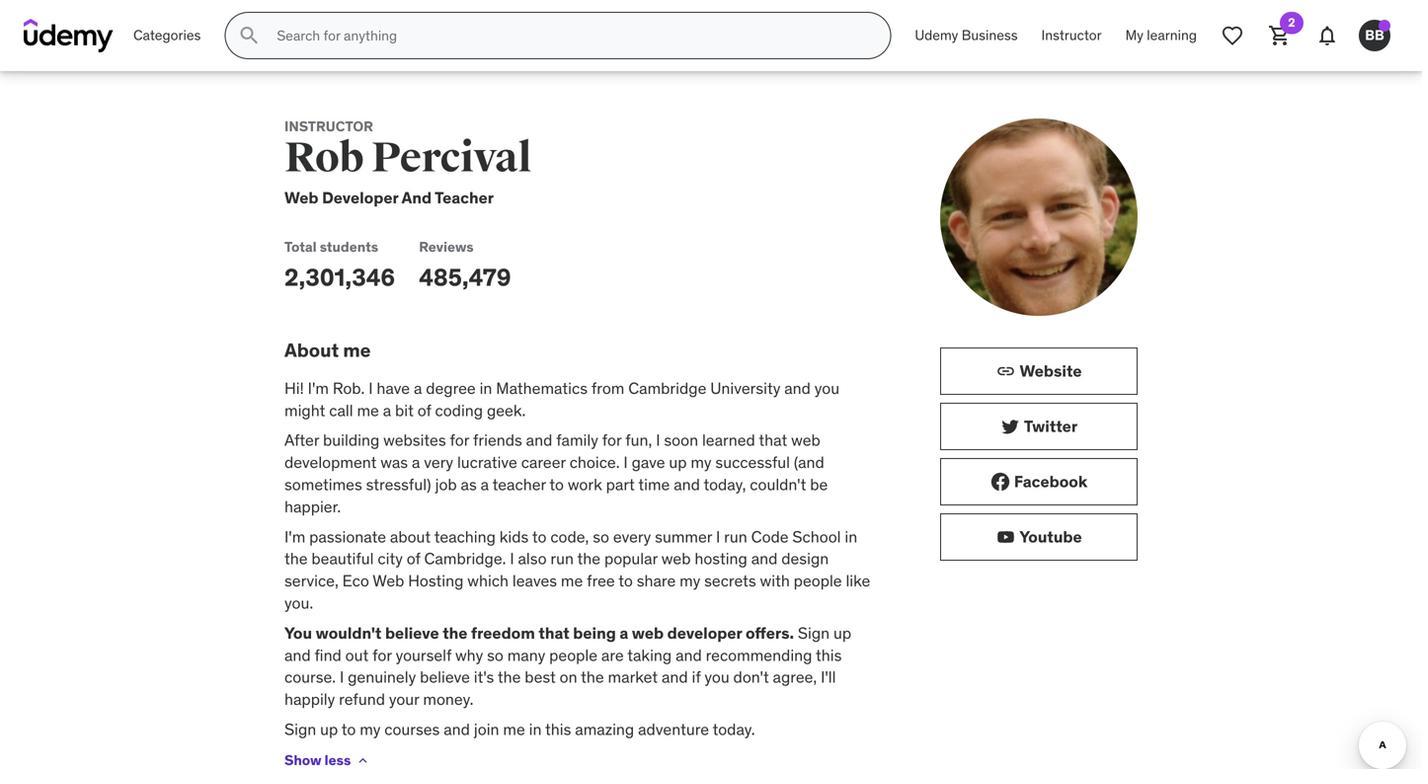 Task type: vqa. For each thing, say whether or not it's contained in the screenshot.
COMPUTER FORENSICS FUNDAMENTALS
no



Task type: locate. For each thing, give the bounding box(es) containing it.
less
[[325, 752, 351, 770]]

0 vertical spatial sign
[[798, 623, 830, 644]]

small image left facebook
[[991, 472, 1010, 492]]

sign up to my courses and join me in this amazing adventure today.
[[285, 720, 755, 740]]

0 horizontal spatial for
[[373, 645, 392, 666]]

you right "if" on the left bottom
[[705, 668, 730, 688]]

0 vertical spatial my
[[691, 453, 712, 473]]

up up the show less button
[[320, 720, 338, 740]]

0 horizontal spatial people
[[549, 645, 598, 666]]

to down "career"
[[550, 475, 564, 495]]

instructor rob percival web developer and teacher
[[285, 118, 532, 208]]

up inside sign up and find out for yourself why so many people are taking and recommending this course. i genuinely believe it's the best on the market and if you don't agree, i'll happily refund your money.
[[834, 623, 852, 644]]

so down freedom
[[487, 645, 504, 666]]

small image inside youtube link
[[996, 528, 1016, 547]]

amazing
[[575, 720, 634, 740]]

0 vertical spatial run
[[724, 527, 748, 547]]

Search for anything text field
[[273, 19, 867, 52]]

websites
[[383, 430, 446, 451]]

0 horizontal spatial that
[[539, 623, 570, 644]]

me up rob.
[[343, 338, 371, 362]]

1 horizontal spatial this
[[816, 645, 842, 666]]

family
[[556, 430, 599, 451]]

instructor up developer
[[285, 118, 373, 135]]

1 vertical spatial run
[[551, 549, 574, 569]]

0 vertical spatial of
[[418, 400, 431, 421]]

1 vertical spatial web
[[662, 549, 691, 569]]

up for today.
[[320, 720, 338, 740]]

small image
[[1001, 417, 1020, 437], [996, 528, 1016, 547]]

0 horizontal spatial up
[[320, 720, 338, 740]]

in up geek. in the bottom left of the page
[[480, 378, 492, 399]]

of down the about
[[407, 549, 421, 569]]

sign for sign up to my courses and join me in this amazing adventure today.
[[285, 720, 316, 740]]

that up "many"
[[539, 623, 570, 644]]

reviews 485,479
[[419, 238, 511, 292]]

yourself
[[396, 645, 452, 666]]

career
[[521, 453, 566, 473]]

i'm
[[308, 378, 329, 399], [285, 527, 306, 547]]

market
[[608, 668, 658, 688]]

instructor inside instructor rob percival web developer and teacher
[[285, 118, 373, 135]]

so left every
[[593, 527, 610, 547]]

happily
[[285, 690, 335, 710]]

many
[[508, 645, 546, 666]]

run down code,
[[551, 549, 574, 569]]

0 horizontal spatial web
[[285, 188, 319, 208]]

a
[[414, 378, 422, 399], [383, 400, 391, 421], [412, 453, 420, 473], [481, 475, 489, 495], [620, 623, 629, 644]]

so inside sign up and find out for yourself why so many people are taking and recommending this course. i genuinely believe it's the best on the market and if you don't agree, i'll happily refund your money.
[[487, 645, 504, 666]]

1 horizontal spatial people
[[794, 571, 842, 591]]

web up the (and
[[791, 430, 821, 451]]

1 horizontal spatial sign
[[798, 623, 830, 644]]

today.
[[713, 720, 755, 740]]

the
[[285, 549, 308, 569], [577, 549, 601, 569], [443, 623, 468, 644], [498, 668, 521, 688], [581, 668, 604, 688]]

design
[[782, 549, 829, 569]]

web down city
[[373, 571, 404, 591]]

you have alerts image
[[1379, 20, 1391, 32]]

2 horizontal spatial up
[[834, 623, 852, 644]]

people down the design
[[794, 571, 842, 591]]

2,301,346
[[285, 263, 395, 292]]

sign inside sign up and find out for yourself why so many people are taking and recommending this course. i genuinely believe it's the best on the market and if you don't agree, i'll happily refund your money.
[[798, 623, 830, 644]]

xsmall image
[[355, 753, 371, 769]]

up
[[669, 453, 687, 473], [834, 623, 852, 644], [320, 720, 338, 740]]

0 vertical spatial web
[[285, 188, 319, 208]]

a up are
[[620, 623, 629, 644]]

sign
[[798, 623, 830, 644], [285, 720, 316, 740]]

instructor for instructor
[[1042, 26, 1102, 44]]

a right 'as'
[[481, 475, 489, 495]]

of
[[418, 400, 431, 421], [407, 549, 421, 569]]

small image for website
[[996, 362, 1016, 381]]

so
[[593, 527, 610, 547], [487, 645, 504, 666]]

couldn't
[[750, 475, 807, 495]]

so inside hi! i'm rob. i have a degree in mathematics from cambridge university and you might call me a bit of coding geek. after building websites for friends and family for fun, i soon learned that web development was a very lucrative career choice. i gave up my successful (and sometimes stressful) job as a teacher to work part time and today, couldn't be happier. i'm passionate about teaching kids to code, so every summer i run code school in the beautiful city of cambridge. i also run the popular web hosting and design service, eco web hosting which leaves me free to share my secrets with people like you.
[[593, 527, 610, 547]]

and
[[785, 378, 811, 399], [526, 430, 553, 451], [674, 475, 700, 495], [752, 549, 778, 569], [285, 645, 311, 666], [676, 645, 702, 666], [662, 668, 688, 688], [444, 720, 470, 740]]

have
[[377, 378, 410, 399]]

for left fun, at the left bottom of the page
[[602, 430, 622, 451]]

up down the 'soon'
[[669, 453, 687, 473]]

0 vertical spatial instructor
[[1042, 26, 1102, 44]]

facebook
[[1014, 472, 1088, 492]]

1 vertical spatial you
[[705, 668, 730, 688]]

1 horizontal spatial up
[[669, 453, 687, 473]]

0 vertical spatial that
[[759, 430, 788, 451]]

website link
[[941, 348, 1138, 395]]

small image left twitter at the right
[[1001, 417, 1020, 437]]

1 vertical spatial so
[[487, 645, 504, 666]]

and up "if" on the left bottom
[[676, 645, 702, 666]]

1 vertical spatial sign
[[285, 720, 316, 740]]

of right the bit
[[418, 400, 431, 421]]

small image left the "youtube"
[[996, 528, 1016, 547]]

0 horizontal spatial you
[[705, 668, 730, 688]]

small image inside website link
[[996, 362, 1016, 381]]

1 vertical spatial people
[[549, 645, 598, 666]]

this up i'll at bottom
[[816, 645, 842, 666]]

development
[[285, 453, 377, 473]]

1 horizontal spatial you
[[815, 378, 840, 399]]

0 vertical spatial small image
[[1001, 417, 1020, 437]]

beautiful
[[312, 549, 374, 569]]

1 vertical spatial this
[[545, 720, 571, 740]]

the up service,
[[285, 549, 308, 569]]

my learning
[[1126, 26, 1197, 44]]

1 vertical spatial i'm
[[285, 527, 306, 547]]

my
[[691, 453, 712, 473], [680, 571, 701, 591], [360, 720, 381, 740]]

i up hosting
[[716, 527, 721, 547]]

udemy business link
[[903, 12, 1030, 59]]

me
[[343, 338, 371, 362], [357, 400, 379, 421], [561, 571, 583, 591], [503, 720, 525, 740]]

my down refund
[[360, 720, 381, 740]]

0 vertical spatial small image
[[996, 362, 1016, 381]]

1 vertical spatial in
[[845, 527, 858, 547]]

sign for sign up and find out for yourself why so many people are taking and recommending this course. i genuinely believe it's the best on the market and if you don't agree, i'll happily refund your money.
[[798, 623, 830, 644]]

1 horizontal spatial run
[[724, 527, 748, 547]]

small image
[[996, 362, 1016, 381], [991, 472, 1010, 492]]

0 vertical spatial you
[[815, 378, 840, 399]]

rob percival image
[[941, 119, 1138, 316]]

people inside sign up and find out for yourself why so many people are taking and recommending this course. i genuinely believe it's the best on the market and if you don't agree, i'll happily refund your money.
[[549, 645, 598, 666]]

run up hosting
[[724, 527, 748, 547]]

facebook link
[[941, 458, 1138, 506]]

submit search image
[[237, 24, 261, 47]]

in right school
[[845, 527, 858, 547]]

1 horizontal spatial web
[[373, 571, 404, 591]]

bb
[[1366, 26, 1385, 44]]

web up 'taking'
[[632, 623, 664, 644]]

1 horizontal spatial that
[[759, 430, 788, 451]]

1 horizontal spatial instructor
[[1042, 26, 1102, 44]]

that up the "successful"
[[759, 430, 788, 451]]

small image inside facebook link
[[991, 472, 1010, 492]]

friends
[[473, 430, 522, 451]]

my down the 'soon'
[[691, 453, 712, 473]]

up for taking
[[834, 623, 852, 644]]

1 vertical spatial up
[[834, 623, 852, 644]]

believe up money. at left
[[420, 668, 470, 688]]

bb link
[[1352, 12, 1399, 59]]

after
[[285, 430, 319, 451]]

you
[[815, 378, 840, 399], [705, 668, 730, 688]]

0 horizontal spatial sign
[[285, 720, 316, 740]]

1 vertical spatial believe
[[420, 668, 470, 688]]

job
[[435, 475, 457, 495]]

0 vertical spatial this
[[816, 645, 842, 666]]

1 horizontal spatial so
[[593, 527, 610, 547]]

sign right offers. on the bottom of page
[[798, 623, 830, 644]]

0 horizontal spatial in
[[480, 378, 492, 399]]

don't
[[734, 668, 769, 688]]

1 vertical spatial web
[[373, 571, 404, 591]]

wishlist image
[[1221, 24, 1245, 47]]

web
[[285, 188, 319, 208], [373, 571, 404, 591]]

up up i'll at bottom
[[834, 623, 852, 644]]

me left free
[[561, 571, 583, 591]]

0 horizontal spatial i'm
[[285, 527, 306, 547]]

website
[[1020, 361, 1082, 381]]

small image left website at the top right
[[996, 362, 1016, 381]]

building
[[323, 430, 380, 451]]

popular
[[605, 549, 658, 569]]

instructor for instructor rob percival web developer and teacher
[[285, 118, 373, 135]]

2 vertical spatial in
[[529, 720, 542, 740]]

0 vertical spatial i'm
[[308, 378, 329, 399]]

sign up show on the bottom of the page
[[285, 720, 316, 740]]

0 horizontal spatial this
[[545, 720, 571, 740]]

0 vertical spatial people
[[794, 571, 842, 591]]

for
[[450, 430, 469, 451], [602, 430, 622, 451], [373, 645, 392, 666]]

every
[[613, 527, 651, 547]]

teacher
[[493, 475, 546, 495]]

instructor
[[1042, 26, 1102, 44], [285, 118, 373, 135]]

i'm down happier.
[[285, 527, 306, 547]]

1 vertical spatial that
[[539, 623, 570, 644]]

for down coding
[[450, 430, 469, 451]]

that
[[759, 430, 788, 451], [539, 623, 570, 644]]

people inside hi! i'm rob. i have a degree in mathematics from cambridge university and you might call me a bit of coding geek. after building websites for friends and family for fun, i soon learned that web development was a very lucrative career choice. i gave up my successful (and sometimes stressful) job as a teacher to work part time and today, couldn't be happier. i'm passionate about teaching kids to code, so every summer i run code school in the beautiful city of cambridge. i also run the popular web hosting and design service, eco web hosting which leaves me free to share my secrets with people like you.
[[794, 571, 842, 591]]

0 horizontal spatial so
[[487, 645, 504, 666]]

0 horizontal spatial instructor
[[285, 118, 373, 135]]

notifications image
[[1316, 24, 1340, 47]]

udemy business
[[915, 26, 1018, 44]]

this left the amazing
[[545, 720, 571, 740]]

learning
[[1147, 26, 1197, 44]]

i inside sign up and find out for yourself why so many people are taking and recommending this course. i genuinely believe it's the best on the market and if you don't agree, i'll happily refund your money.
[[340, 668, 344, 688]]

people up on
[[549, 645, 598, 666]]

in right join
[[529, 720, 542, 740]]

lucrative
[[457, 453, 518, 473]]

you up the (and
[[815, 378, 840, 399]]

web down rob
[[285, 188, 319, 208]]

instructor left my
[[1042, 26, 1102, 44]]

(and
[[794, 453, 825, 473]]

0 vertical spatial web
[[791, 430, 821, 451]]

0 vertical spatial so
[[593, 527, 610, 547]]

agree,
[[773, 668, 817, 688]]

2 link
[[1257, 12, 1304, 59]]

wouldn't
[[316, 623, 382, 644]]

i right fun, at the left bottom of the page
[[656, 430, 660, 451]]

1 vertical spatial small image
[[996, 528, 1016, 547]]

i'm right hi!
[[308, 378, 329, 399]]

coding
[[435, 400, 483, 421]]

and up "career"
[[526, 430, 553, 451]]

small image inside twitter link
[[1001, 417, 1020, 437]]

for up genuinely
[[373, 645, 392, 666]]

1 vertical spatial instructor
[[285, 118, 373, 135]]

1 vertical spatial small image
[[991, 472, 1010, 492]]

2 vertical spatial up
[[320, 720, 338, 740]]

in
[[480, 378, 492, 399], [845, 527, 858, 547], [529, 720, 542, 740]]

be
[[810, 475, 828, 495]]

2 horizontal spatial in
[[845, 527, 858, 547]]

reviews
[[419, 238, 474, 256]]

i down find
[[340, 668, 344, 688]]

happier.
[[285, 497, 341, 517]]

web down summer
[[662, 549, 691, 569]]

degree
[[426, 378, 476, 399]]

eco
[[342, 571, 369, 591]]

to up less
[[342, 720, 356, 740]]

my right share
[[680, 571, 701, 591]]

very
[[424, 453, 454, 473]]

0 vertical spatial up
[[669, 453, 687, 473]]

cambridge
[[629, 378, 707, 399]]

believe up yourself
[[385, 623, 439, 644]]

believe inside sign up and find out for yourself why so many people are taking and recommending this course. i genuinely believe it's the best on the market and if you don't agree, i'll happily refund your money.
[[420, 668, 470, 688]]

total students 2,301,346
[[285, 238, 395, 292]]



Task type: describe. For each thing, give the bounding box(es) containing it.
hosting
[[695, 549, 748, 569]]

your
[[389, 690, 419, 710]]

part
[[606, 475, 635, 495]]

i'll
[[821, 668, 836, 688]]

to up also
[[532, 527, 547, 547]]

you wouldn't believe the freedom that being a web developer offers.
[[285, 623, 794, 644]]

udemy image
[[24, 19, 114, 52]]

find
[[315, 645, 342, 666]]

shopping cart with 2 items image
[[1269, 24, 1292, 47]]

a right have
[[414, 378, 422, 399]]

for inside sign up and find out for yourself why so many people are taking and recommending this course. i genuinely believe it's the best on the market and if you don't agree, i'll happily refund your money.
[[373, 645, 392, 666]]

successful
[[716, 453, 790, 473]]

0 horizontal spatial run
[[551, 549, 574, 569]]

courses
[[385, 720, 440, 740]]

that inside hi! i'm rob. i have a degree in mathematics from cambridge university and you might call me a bit of coding geek. after building websites for friends and family for fun, i soon learned that web development was a very lucrative career choice. i gave up my successful (and sometimes stressful) job as a teacher to work part time and today, couldn't be happier. i'm passionate about teaching kids to code, so every summer i run code school in the beautiful city of cambridge. i also run the popular web hosting and design service, eco web hosting which leaves me free to share my secrets with people like you.
[[759, 430, 788, 451]]

school
[[793, 527, 841, 547]]

course.
[[285, 668, 336, 688]]

youtube link
[[941, 514, 1138, 561]]

on
[[560, 668, 578, 688]]

0 vertical spatial believe
[[385, 623, 439, 644]]

small image for facebook
[[991, 472, 1010, 492]]

1 horizontal spatial for
[[450, 430, 469, 451]]

if
[[692, 668, 701, 688]]

and right the time at bottom left
[[674, 475, 700, 495]]

1 horizontal spatial in
[[529, 720, 542, 740]]

time
[[639, 475, 670, 495]]

hi! i'm rob. i have a degree in mathematics from cambridge university and you might call me a bit of coding geek. after building websites for friends and family for fun, i soon learned that web development was a very lucrative career choice. i gave up my successful (and sometimes stressful) job as a teacher to work part time and today, couldn't be happier. i'm passionate about teaching kids to code, so every summer i run code school in the beautiful city of cambridge. i also run the popular web hosting and design service, eco web hosting which leaves me free to share my secrets with people like you.
[[285, 378, 871, 613]]

and left "if" on the left bottom
[[662, 668, 688, 688]]

this inside sign up and find out for yourself why so many people are taking and recommending this course. i genuinely believe it's the best on the market and if you don't agree, i'll happily refund your money.
[[816, 645, 842, 666]]

web inside hi! i'm rob. i have a degree in mathematics from cambridge university and you might call me a bit of coding geek. after building websites for friends and family for fun, i soon learned that web development was a very lucrative career choice. i gave up my successful (and sometimes stressful) job as a teacher to work part time and today, couldn't be happier. i'm passionate about teaching kids to code, so every summer i run code school in the beautiful city of cambridge. i also run the popular web hosting and design service, eco web hosting which leaves me free to share my secrets with people like you.
[[373, 571, 404, 591]]

485,479
[[419, 263, 511, 292]]

you inside hi! i'm rob. i have a degree in mathematics from cambridge university and you might call me a bit of coding geek. after building websites for friends and family for fun, i soon learned that web development was a very lucrative career choice. i gave up my successful (and sometimes stressful) job as a teacher to work part time and today, couldn't be happier. i'm passionate about teaching kids to code, so every summer i run code school in the beautiful city of cambridge. i also run the popular web hosting and design service, eco web hosting which leaves me free to share my secrets with people like you.
[[815, 378, 840, 399]]

about
[[390, 527, 431, 547]]

choice.
[[570, 453, 620, 473]]

about
[[285, 338, 339, 362]]

and down code
[[752, 549, 778, 569]]

1 horizontal spatial i'm
[[308, 378, 329, 399]]

2 horizontal spatial for
[[602, 430, 622, 451]]

web inside instructor rob percival web developer and teacher
[[285, 188, 319, 208]]

fun,
[[626, 430, 652, 451]]

students
[[320, 238, 378, 256]]

the up 'why'
[[443, 623, 468, 644]]

1 vertical spatial my
[[680, 571, 701, 591]]

was
[[381, 453, 408, 473]]

business
[[962, 26, 1018, 44]]

i right rob.
[[369, 378, 373, 399]]

you
[[285, 623, 312, 644]]

categories button
[[122, 12, 213, 59]]

categories
[[133, 26, 201, 44]]

small image for twitter
[[1001, 417, 1020, 437]]

the right on
[[581, 668, 604, 688]]

like
[[846, 571, 871, 591]]

adventure
[[638, 720, 709, 740]]

also
[[518, 549, 547, 569]]

small image for youtube
[[996, 528, 1016, 547]]

service,
[[285, 571, 339, 591]]

youtube
[[1020, 527, 1082, 547]]

leaves
[[513, 571, 557, 591]]

my learning link
[[1114, 12, 1209, 59]]

and down you
[[285, 645, 311, 666]]

university
[[711, 378, 781, 399]]

recommending
[[706, 645, 813, 666]]

teacher
[[435, 188, 494, 208]]

hosting
[[408, 571, 464, 591]]

my
[[1126, 26, 1144, 44]]

city
[[378, 549, 403, 569]]

percival
[[371, 132, 532, 184]]

developer
[[668, 623, 742, 644]]

as
[[461, 475, 477, 495]]

freedom
[[471, 623, 535, 644]]

refund
[[339, 690, 385, 710]]

2
[[1289, 15, 1296, 30]]

the up free
[[577, 549, 601, 569]]

0 vertical spatial in
[[480, 378, 492, 399]]

show less
[[285, 752, 351, 770]]

1 vertical spatial of
[[407, 549, 421, 569]]

the right it's
[[498, 668, 521, 688]]

with
[[760, 571, 790, 591]]

soon
[[664, 430, 699, 451]]

offers.
[[746, 623, 794, 644]]

secrets
[[705, 571, 756, 591]]

summer
[[655, 527, 712, 547]]

i left also
[[510, 549, 514, 569]]

call
[[329, 400, 353, 421]]

gave
[[632, 453, 665, 473]]

teaching
[[434, 527, 496, 547]]

instructor link
[[1030, 12, 1114, 59]]

me right call at the bottom left of the page
[[357, 400, 379, 421]]

are
[[602, 645, 624, 666]]

up inside hi! i'm rob. i have a degree in mathematics from cambridge university and you might call me a bit of coding geek. after building websites for friends and family for fun, i soon learned that web development was a very lucrative career choice. i gave up my successful (and sometimes stressful) job as a teacher to work part time and today, couldn't be happier. i'm passionate about teaching kids to code, so every summer i run code school in the beautiful city of cambridge. i also run the popular web hosting and design service, eco web hosting which leaves me free to share my secrets with people like you.
[[669, 453, 687, 473]]

bit
[[395, 400, 414, 421]]

code
[[751, 527, 789, 547]]

total
[[285, 238, 317, 256]]

2 vertical spatial my
[[360, 720, 381, 740]]

and right the university
[[785, 378, 811, 399]]

it's
[[474, 668, 494, 688]]

2 vertical spatial web
[[632, 623, 664, 644]]

you.
[[285, 593, 313, 613]]

kids
[[500, 527, 529, 547]]

i left "gave"
[[624, 453, 628, 473]]

twitter
[[1024, 416, 1078, 437]]

me right join
[[503, 720, 525, 740]]

rob
[[285, 132, 364, 184]]

sign up and find out for yourself why so many people are taking and recommending this course. i genuinely believe it's the best on the market and if you don't agree, i'll happily refund your money.
[[285, 623, 852, 710]]

code,
[[551, 527, 589, 547]]

a left the bit
[[383, 400, 391, 421]]

taking
[[628, 645, 672, 666]]

might
[[285, 400, 325, 421]]

a right was
[[412, 453, 420, 473]]

udemy
[[915, 26, 959, 44]]

why
[[455, 645, 483, 666]]

to down popular
[[619, 571, 633, 591]]

today,
[[704, 475, 746, 495]]

best
[[525, 668, 556, 688]]

work
[[568, 475, 602, 495]]

cambridge.
[[424, 549, 506, 569]]

free
[[587, 571, 615, 591]]

and left join
[[444, 720, 470, 740]]

show
[[285, 752, 322, 770]]

passionate
[[309, 527, 386, 547]]

you inside sign up and find out for yourself why so many people are taking and recommending this course. i genuinely believe it's the best on the market and if you don't agree, i'll happily refund your money.
[[705, 668, 730, 688]]



